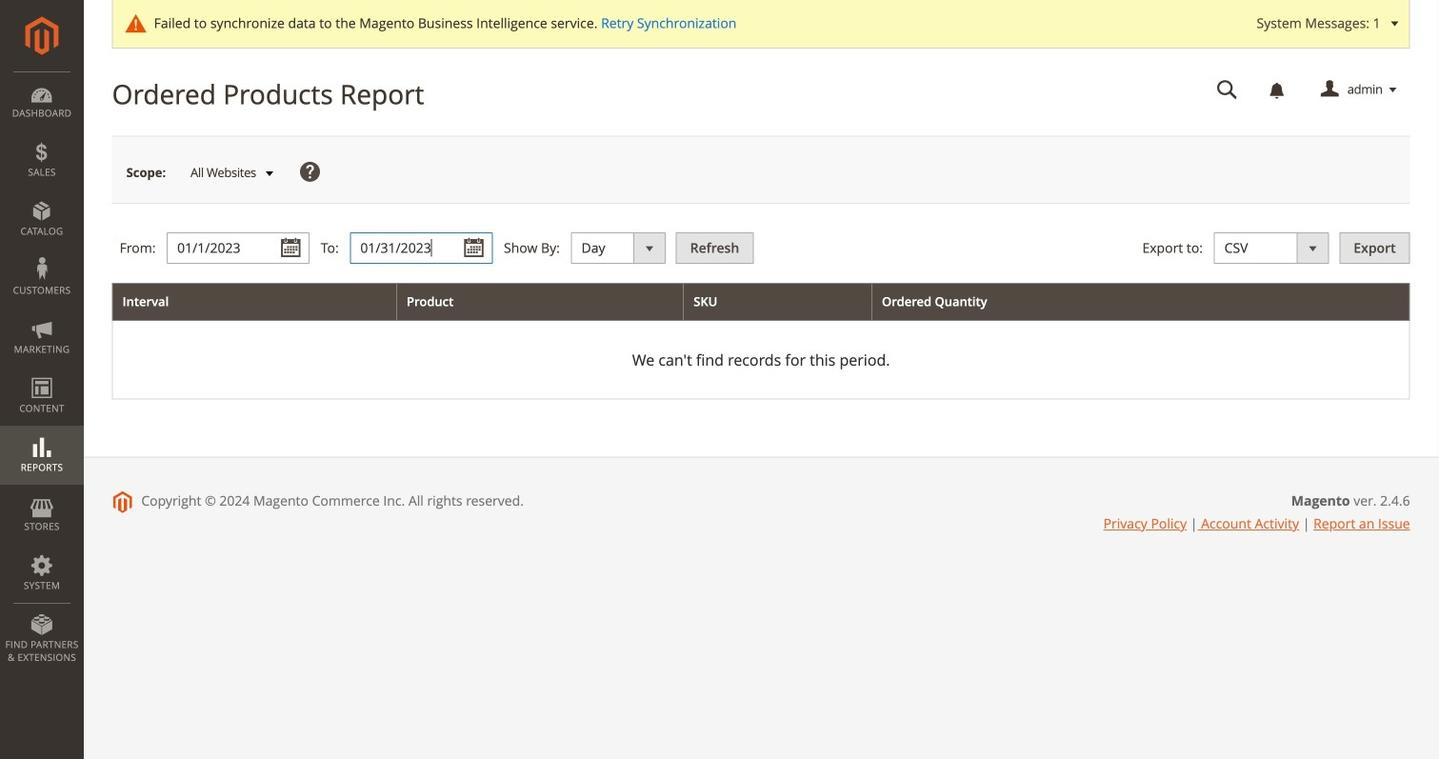 Task type: describe. For each thing, give the bounding box(es) containing it.
magento admin panel image
[[25, 16, 59, 55]]



Task type: locate. For each thing, give the bounding box(es) containing it.
menu bar
[[0, 71, 84, 674]]

None text field
[[350, 233, 493, 264]]

None text field
[[1204, 73, 1251, 107], [167, 233, 310, 264], [1204, 73, 1251, 107], [167, 233, 310, 264]]



